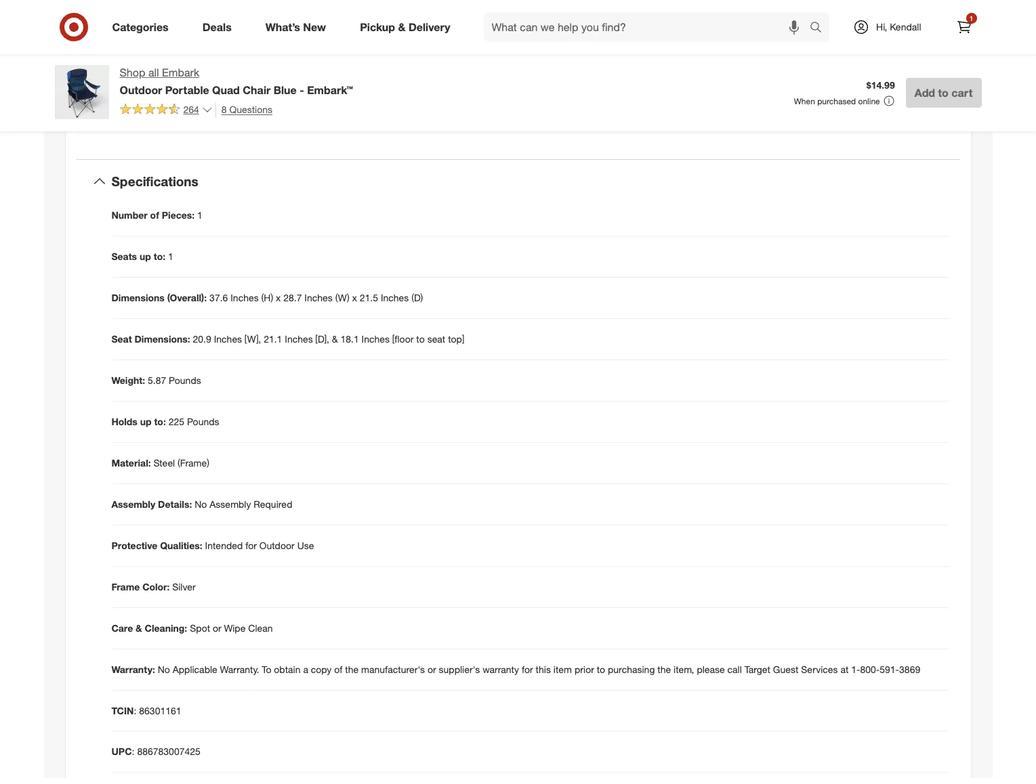 Task type: describe. For each thing, give the bounding box(es) containing it.
embark™.
[[781, 35, 821, 47]]

online
[[858, 96, 880, 106]]

0 vertical spatial features
[[618, 49, 653, 60]]

with down camping
[[656, 103, 674, 114]]

0 vertical spatial from
[[759, 35, 778, 47]]

1 vertical spatial seat
[[172, 78, 190, 90]]

search button
[[804, 12, 837, 45]]

or left supplier's
[[428, 664, 436, 675]]

the up outdoor
[[567, 35, 581, 47]]

seat inside 'description enjoy the sunny outdoors in this quad camp chair from embark™. supported on a metal frame, this outdoor chair features a fabric seat and back for comfortable sitting and relaxing. designed with armrests, it features a built-in mesh cup holder for convenience. strong yet lightweight, this chair can be easily folded and carried anywhere — from your backyard to the beach or your boat, as well as out camping or tailgating — making it a great pick for the outdoors. best of all, it comes with a carrying bag with shoulder strap for effortless transporting.'
[[690, 49, 708, 60]]

embark
[[162, 66, 199, 79]]

1 inside 1 'link'
[[970, 14, 974, 22]]

2 assembly from the left
[[210, 499, 251, 510]]

with up "boat,"
[[541, 62, 559, 74]]

to right prior
[[597, 664, 605, 675]]

embark™
[[307, 83, 353, 97]]

1 vertical spatial mesh
[[158, 97, 181, 109]]

weight: 5.87 pounds
[[112, 375, 201, 386]]

silver
[[172, 581, 196, 593]]

up for holds
[[140, 416, 152, 427]]

(overall):
[[167, 292, 207, 303]]

what's new
[[266, 20, 326, 34]]

to right [floor
[[416, 333, 425, 345]]

1 link
[[949, 12, 979, 42]]

(d)
[[412, 292, 423, 303]]

1 horizontal spatial &
[[332, 333, 338, 345]]

for down comfortable
[[762, 62, 773, 74]]

dimensions (overall): 37.6 inches (h) x 28.7 inches (w) x 21.5 inches (d)
[[112, 292, 423, 303]]

0 vertical spatial no
[[195, 499, 207, 510]]

cup inside 'description enjoy the sunny outdoors in this quad camp chair from embark™. supported on a metal frame, this outdoor chair features a fabric seat and back for comfortable sitting and relaxing. designed with armrests, it features a built-in mesh cup holder for convenience. strong yet lightweight, this chair can be easily folded and carried anywhere — from your backyard to the beach or your boat, as well as out camping or tailgating — making it a great pick for the outdoors. best of all, it comes with a carrying bag with shoulder strap for effortless transporting.'
[[714, 62, 730, 74]]

-
[[300, 83, 304, 97]]

or down carried
[[665, 89, 674, 101]]

beach
[[870, 76, 896, 87]]

seat
[[112, 333, 132, 345]]

built-in mesh cup holder
[[125, 97, 229, 109]]

item,
[[674, 664, 694, 675]]

be
[[583, 76, 594, 87]]

0 vertical spatial chair
[[595, 49, 616, 60]]

delivery
[[409, 20, 450, 34]]

0 horizontal spatial fabric
[[145, 78, 169, 90]]

800-
[[860, 664, 880, 675]]

inches left [d],
[[285, 333, 313, 345]]

categories
[[112, 20, 169, 34]]

86301161
[[139, 705, 181, 717]]

0 vertical spatial pounds
[[169, 375, 201, 386]]

outdoors
[[611, 35, 649, 47]]

of inside 'description enjoy the sunny outdoors in this quad camp chair from embark™. supported on a metal frame, this outdoor chair features a fabric seat and back for comfortable sitting and relaxing. designed with armrests, it features a built-in mesh cup holder for convenience. strong yet lightweight, this chair can be easily folded and carried anywhere — from your backyard to the beach or your boat, as well as out camping or tailgating — making it a great pick for the outdoors. best of all, it comes with a carrying bag with shoulder strap for effortless transporting.'
[[917, 89, 925, 101]]

8 questions
[[222, 104, 272, 115]]

clean
[[248, 623, 273, 634]]

2 as from the left
[[597, 89, 607, 101]]

and down built-
[[652, 76, 668, 87]]

highlights
[[112, 15, 164, 29]]

mesh inside 'description enjoy the sunny outdoors in this quad camp chair from embark™. supported on a metal frame, this outdoor chair features a fabric seat and back for comfortable sitting and relaxing. designed with armrests, it features a built-in mesh cup holder for convenience. strong yet lightweight, this chair can be easily folded and carried anywhere — from your backyard to the beach or your boat, as well as out camping or tailgating — making it a great pick for the outdoors. best of all, it comes with a carrying bag with shoulder strap for effortless transporting.'
[[688, 62, 711, 74]]

comes
[[125, 116, 155, 128]]

steel frame
[[125, 60, 173, 71]]

[w],
[[245, 333, 261, 345]]

making
[[728, 89, 759, 101]]

a left built-
[[648, 62, 653, 74]]

pieces:
[[162, 209, 195, 221]]

care
[[112, 623, 133, 634]]

591-
[[880, 664, 900, 675]]

3869
[[900, 664, 921, 675]]

intended
[[205, 540, 243, 551]]

all,
[[928, 89, 939, 101]]

on
[[872, 35, 883, 47]]

built-
[[656, 62, 678, 74]]

holds
[[112, 416, 137, 427]]

20.9
[[193, 333, 211, 345]]

: for tcin
[[134, 705, 137, 717]]

0 horizontal spatial in
[[148, 97, 155, 109]]

1 vertical spatial no
[[158, 664, 170, 675]]

8 questions link
[[215, 102, 272, 118]]

for left comfortable
[[752, 49, 764, 60]]

new
[[303, 20, 326, 34]]

blue
[[274, 83, 297, 97]]

sitting
[[821, 49, 846, 60]]

outdoor
[[559, 49, 592, 60]]

transporting.
[[796, 103, 850, 114]]

hi,
[[876, 21, 888, 33]]

add to cart
[[915, 86, 973, 100]]

1 horizontal spatial of
[[334, 664, 343, 675]]

add to cart button
[[906, 78, 982, 108]]

1 vertical spatial holder
[[202, 97, 229, 109]]

& for pickup & delivery
[[398, 20, 406, 34]]

this up built-
[[662, 35, 677, 47]]

shop
[[120, 66, 145, 79]]

pickup & delivery link
[[349, 12, 467, 42]]

number
[[112, 209, 148, 221]]

carrying inside 'description enjoy the sunny outdoors in this quad camp chair from embark™. supported on a metal frame, this outdoor chair features a fabric seat and back for comfortable sitting and relaxing. designed with armrests, it features a built-in mesh cup holder for convenience. strong yet lightweight, this chair can be easily folded and carried anywhere — from your backyard to the beach or your boat, as well as out camping or tailgating — making it a great pick for the outdoors. best of all, it comes with a carrying bag with shoulder strap for effortless transporting.'
[[600, 103, 635, 114]]

0 horizontal spatial carrying
[[186, 116, 221, 128]]

and up 264
[[193, 78, 209, 90]]

care & cleaning: spot or wipe clean
[[112, 623, 273, 634]]

description enjoy the sunny outdoors in this quad camp chair from embark™. supported on a metal frame, this outdoor chair features a fabric seat and back for comfortable sitting and relaxing. designed with armrests, it features a built-in mesh cup holder for convenience. strong yet lightweight, this chair can be easily folded and carried anywhere — from your backyard to the beach or your boat, as well as out camping or tailgating — making it a great pick for the outdoors. best of all, it comes with a carrying bag with shoulder strap for effortless transporting.
[[541, 15, 947, 114]]

deals
[[202, 20, 232, 34]]

for right 'intended'
[[246, 540, 257, 551]]

details:
[[158, 499, 192, 510]]

or down lightweight,
[[899, 76, 907, 87]]

18.1
[[341, 333, 359, 345]]

when purchased online
[[794, 96, 880, 106]]

spot
[[190, 623, 210, 634]]

and up strong
[[849, 49, 865, 60]]

21.5
[[360, 292, 378, 303]]

2 horizontal spatial it
[[942, 89, 947, 101]]

assembly details: no assembly required
[[112, 499, 292, 510]]

to inside 'description enjoy the sunny outdoors in this quad camp chair from embark™. supported on a metal frame, this outdoor chair features a fabric seat and back for comfortable sitting and relaxing. designed with armrests, it features a built-in mesh cup holder for convenience. strong yet lightweight, this chair can be easily folded and carried anywhere — from your backyard to the beach or your boat, as well as out camping or tailgating — making it a great pick for the outdoors. best of all, it comes with a carrying bag with shoulder strap for effortless transporting.'
[[843, 76, 851, 87]]

a up effortless
[[770, 89, 775, 101]]

264 link
[[120, 102, 213, 119]]

inches left (h)
[[231, 292, 259, 303]]

specifications button
[[76, 160, 960, 203]]

guest
[[773, 664, 799, 675]]

top]
[[448, 333, 464, 345]]

a right on
[[885, 35, 890, 47]]

easily
[[596, 76, 620, 87]]

0 horizontal spatial it
[[604, 62, 609, 74]]

the right copy
[[345, 664, 359, 675]]

[floor
[[392, 333, 414, 345]]

21.1
[[264, 333, 282, 345]]

frame
[[149, 60, 173, 71]]

obtain
[[274, 664, 301, 675]]

holds up to: 225 pounds
[[112, 416, 219, 427]]

: for upc
[[132, 747, 135, 758]]

required
[[254, 499, 292, 510]]

inches right 18.1 on the top of the page
[[362, 333, 390, 345]]

purchasing
[[608, 664, 655, 675]]

to inside "button"
[[938, 86, 949, 100]]

37.6
[[210, 292, 228, 303]]

(h)
[[261, 292, 273, 303]]

for down making
[[740, 103, 752, 114]]

a down 264
[[178, 116, 183, 128]]

1 for number of pieces: 1
[[197, 209, 203, 221]]

to: for holds up to:
[[154, 416, 166, 427]]

lightweight,
[[881, 62, 929, 74]]



Task type: locate. For each thing, give the bounding box(es) containing it.
chair
[[595, 49, 616, 60], [541, 76, 562, 87]]

comes
[[541, 103, 570, 114]]

2 horizontal spatial in
[[678, 62, 685, 74]]

1 vertical spatial —
[[718, 89, 726, 101]]

0 vertical spatial up
[[140, 251, 151, 262]]

seats up to: 1
[[112, 251, 173, 262]]

: left 86301161
[[134, 705, 137, 717]]

best
[[895, 89, 915, 101]]

color:
[[142, 581, 170, 593]]

x right (h)
[[276, 292, 281, 303]]

inches left (w)
[[305, 292, 333, 303]]

carried
[[671, 76, 701, 87]]

outdoor left use
[[259, 540, 295, 551]]

1 vertical spatial features
[[611, 62, 646, 74]]

at
[[841, 664, 849, 675]]

2 vertical spatial &
[[136, 623, 142, 634]]

mesh up carried
[[688, 62, 711, 74]]

0 horizontal spatial of
[[150, 209, 159, 221]]

holder up anywhere
[[732, 62, 759, 74]]

1 horizontal spatial bag
[[638, 103, 654, 114]]

0 horizontal spatial bag
[[223, 116, 239, 128]]

chair inside shop all embark outdoor portable quad chair blue - embark™
[[243, 83, 271, 97]]

1 vertical spatial carrying
[[186, 116, 221, 128]]

frame color: silver
[[112, 581, 196, 593]]

2 horizontal spatial of
[[917, 89, 925, 101]]

what's
[[266, 20, 300, 34]]

chair right 'camp'
[[734, 35, 756, 47]]

225
[[169, 416, 184, 427]]

as left out
[[597, 89, 607, 101]]

strong
[[834, 62, 863, 74]]

0 horizontal spatial x
[[276, 292, 281, 303]]

0 horizontal spatial quad
[[212, 83, 240, 97]]

1 vertical spatial fabric
[[145, 78, 169, 90]]

search
[[804, 21, 837, 35]]

0 horizontal spatial steel
[[125, 60, 146, 71]]

up for seats
[[140, 251, 151, 262]]

for right warranty
[[522, 664, 533, 675]]

1 vertical spatial chair
[[541, 76, 562, 87]]

in right outdoors
[[652, 35, 659, 47]]

or right spot
[[213, 623, 221, 634]]

0 horizontal spatial outdoor
[[120, 83, 162, 97]]

when
[[794, 96, 815, 106]]

1 horizontal spatial no
[[195, 499, 207, 510]]

1 horizontal spatial assembly
[[210, 499, 251, 510]]

to
[[843, 76, 851, 87], [938, 86, 949, 100], [416, 333, 425, 345], [597, 664, 605, 675]]

this down designed
[[932, 62, 947, 74]]

1 x from the left
[[276, 292, 281, 303]]

1 horizontal spatial your
[[910, 76, 928, 87]]

of left all,
[[917, 89, 925, 101]]

seats
[[112, 251, 137, 262]]

0 horizontal spatial 1
[[168, 251, 173, 262]]

cleaning:
[[145, 623, 187, 634]]

0 vertical spatial back
[[729, 49, 750, 60]]

2 vertical spatial in
[[148, 97, 155, 109]]

specifications
[[112, 173, 198, 189]]

as down can
[[565, 89, 575, 101]]

1 vertical spatial 1
[[197, 209, 203, 221]]

up right seats
[[140, 251, 151, 262]]

1 vertical spatial pounds
[[187, 416, 219, 427]]

1 vertical spatial chair
[[243, 83, 271, 97]]

0 vertical spatial steel
[[125, 60, 146, 71]]

no right details:
[[195, 499, 207, 510]]

0 vertical spatial &
[[398, 20, 406, 34]]

your up great on the right of the page
[[780, 76, 798, 87]]

material:
[[112, 457, 151, 469]]

inches left (d)
[[381, 292, 409, 303]]

material: steel (frame)
[[112, 457, 209, 469]]

0 vertical spatial carrying
[[600, 103, 635, 114]]

0 vertical spatial cup
[[714, 62, 730, 74]]

1 right kendall
[[970, 14, 974, 22]]

this left item
[[536, 664, 551, 675]]

x
[[276, 292, 281, 303], [352, 292, 357, 303]]

steel left (frame)
[[154, 457, 175, 469]]

holder inside 'description enjoy the sunny outdoors in this quad camp chair from embark™. supported on a metal frame, this outdoor chair features a fabric seat and back for comfortable sitting and relaxing. designed with armrests, it features a built-in mesh cup holder for convenience. strong yet lightweight, this chair can be easily folded and carried anywhere — from your backyard to the beach or your boat, as well as out camping or tailgating — making it a great pick for the outdoors. best of all, it comes with a carrying bag with shoulder strap for effortless transporting.'
[[732, 62, 759, 74]]

1 horizontal spatial in
[[652, 35, 659, 47]]

inches left [w],
[[214, 333, 242, 345]]

cup down 'portable'
[[184, 97, 200, 109]]

1 horizontal spatial chair
[[734, 35, 756, 47]]

cart
[[952, 86, 973, 100]]

bag down camping
[[638, 103, 654, 114]]

out
[[609, 89, 623, 101]]

seat
[[690, 49, 708, 60], [172, 78, 190, 90], [427, 333, 446, 345]]

a left copy
[[303, 664, 308, 675]]

chair up questions at the left
[[243, 83, 271, 97]]

1 for seats up to: 1
[[168, 251, 173, 262]]

please
[[697, 664, 725, 675]]

mesh down soft fabric seat and back
[[158, 97, 181, 109]]

2 vertical spatial seat
[[427, 333, 446, 345]]

886783007425
[[137, 747, 201, 758]]

fabric up built-
[[663, 49, 687, 60]]

questions
[[229, 104, 272, 115]]

outdoor up built-
[[120, 83, 162, 97]]

portable
[[165, 83, 209, 97]]

1 vertical spatial back
[[211, 78, 232, 90]]

0 horizontal spatial mesh
[[158, 97, 181, 109]]

bag down 8 in the top left of the page
[[223, 116, 239, 128]]

quad up 8 in the top left of the page
[[212, 83, 240, 97]]

0 horizontal spatial cup
[[184, 97, 200, 109]]

it up effortless
[[762, 89, 767, 101]]

0 vertical spatial to:
[[154, 251, 165, 262]]

of right copy
[[334, 664, 343, 675]]

the left item,
[[658, 664, 671, 675]]

2 your from the left
[[910, 76, 928, 87]]

frame,
[[919, 35, 946, 47]]

& inside pickup & delivery link
[[398, 20, 406, 34]]

strap
[[716, 103, 738, 114]]

of
[[917, 89, 925, 101], [150, 209, 159, 221], [334, 664, 343, 675]]

with down well
[[572, 103, 590, 114]]

steel up 'soft'
[[125, 60, 146, 71]]

0 horizontal spatial &
[[136, 623, 142, 634]]

1 vertical spatial :
[[132, 747, 135, 758]]

in up "comes"
[[148, 97, 155, 109]]

can
[[565, 76, 580, 87]]

it up easily
[[604, 62, 609, 74]]

1 vertical spatial to:
[[154, 416, 166, 427]]

for
[[752, 49, 764, 60], [762, 62, 773, 74], [822, 89, 833, 101], [740, 103, 752, 114], [246, 540, 257, 551], [522, 664, 533, 675]]

add
[[915, 86, 935, 100]]

the down yet
[[854, 76, 867, 87]]

tcin : 86301161
[[112, 705, 181, 717]]

from up comfortable
[[759, 35, 778, 47]]

1 vertical spatial steel
[[154, 457, 175, 469]]

1 horizontal spatial outdoor
[[259, 540, 295, 551]]

1 horizontal spatial carrying
[[600, 103, 635, 114]]

it right all,
[[942, 89, 947, 101]]

cup
[[714, 62, 730, 74], [184, 97, 200, 109]]

features
[[618, 49, 653, 60], [611, 62, 646, 74]]

0 horizontal spatial back
[[211, 78, 232, 90]]

0 vertical spatial —
[[747, 76, 755, 87]]

fabric
[[663, 49, 687, 60], [145, 78, 169, 90]]

designed
[[905, 49, 946, 60]]

(frame)
[[178, 457, 209, 469]]

services
[[801, 664, 838, 675]]

applicable
[[173, 664, 217, 675]]

$14.99
[[867, 79, 895, 91]]

seat left "top]"
[[427, 333, 446, 345]]

1 horizontal spatial —
[[747, 76, 755, 87]]

0 vertical spatial outdoor
[[120, 83, 162, 97]]

1 horizontal spatial back
[[729, 49, 750, 60]]

up
[[140, 251, 151, 262], [140, 416, 152, 427]]

1 vertical spatial of
[[150, 209, 159, 221]]

your up best
[[910, 76, 928, 87]]

1 horizontal spatial holder
[[732, 62, 759, 74]]

back down 'camp'
[[729, 49, 750, 60]]

camp
[[705, 35, 731, 47]]

2 horizontal spatial seat
[[690, 49, 708, 60]]

0 horizontal spatial no
[[158, 664, 170, 675]]

0 horizontal spatial your
[[780, 76, 798, 87]]

dimensions:
[[135, 333, 190, 345]]

from up making
[[758, 76, 777, 87]]

steel
[[125, 60, 146, 71], [154, 457, 175, 469]]

0 vertical spatial fabric
[[663, 49, 687, 60]]

1 horizontal spatial steel
[[154, 457, 175, 469]]

carrying down 264
[[186, 116, 221, 128]]

1 right pieces:
[[197, 209, 203, 221]]

convenience.
[[776, 62, 832, 74]]

— up making
[[747, 76, 755, 87]]

deals link
[[191, 12, 249, 42]]

1 vertical spatial from
[[758, 76, 777, 87]]

1 horizontal spatial fabric
[[663, 49, 687, 60]]

the up the transporting.
[[836, 89, 850, 101]]

and down 'camp'
[[710, 49, 727, 60]]

1 vertical spatial cup
[[184, 97, 200, 109]]

0 horizontal spatial chair
[[541, 76, 562, 87]]

a up built-
[[655, 49, 661, 60]]

built-
[[125, 97, 148, 109]]

up right holds
[[140, 416, 152, 427]]

well
[[578, 89, 594, 101]]

1 assembly from the left
[[112, 499, 155, 510]]

use
[[297, 540, 314, 551]]

fabric down frame
[[145, 78, 169, 90]]

1 vertical spatial quad
[[212, 83, 240, 97]]

inches
[[231, 292, 259, 303], [305, 292, 333, 303], [381, 292, 409, 303], [214, 333, 242, 345], [285, 333, 313, 345], [362, 333, 390, 345]]

(w)
[[335, 292, 350, 303]]

metal
[[893, 35, 917, 47]]

0 vertical spatial chair
[[734, 35, 756, 47]]

quad
[[680, 35, 703, 47], [212, 83, 240, 97]]

pounds right "225"
[[187, 416, 219, 427]]

0 vertical spatial bag
[[638, 103, 654, 114]]

dimensions
[[112, 292, 165, 303]]

in up carried
[[678, 62, 685, 74]]

enjoy
[[541, 35, 564, 47]]

back inside 'description enjoy the sunny outdoors in this quad camp chair from embark™. supported on a metal frame, this outdoor chair features a fabric seat and back for comfortable sitting and relaxing. designed with armrests, it features a built-in mesh cup holder for convenience. strong yet lightweight, this chair can be easily folded and carried anywhere — from your backyard to the beach or your boat, as well as out camping or tailgating — making it a great pick for the outdoors. best of all, it comes with a carrying bag with shoulder strap for effortless transporting.'
[[729, 49, 750, 60]]

2 horizontal spatial &
[[398, 20, 406, 34]]

pick
[[802, 89, 820, 101]]

all
[[148, 66, 159, 79]]

1 down pieces:
[[168, 251, 173, 262]]

with down the built-in mesh cup holder
[[158, 116, 176, 128]]

your
[[780, 76, 798, 87], [910, 76, 928, 87]]

assembly up 'intended'
[[210, 499, 251, 510]]

soft fabric seat and back
[[125, 78, 232, 90]]

1 horizontal spatial it
[[762, 89, 767, 101]]

bag inside 'description enjoy the sunny outdoors in this quad camp chair from embark™. supported on a metal frame, this outdoor chair features a fabric seat and back for comfortable sitting and relaxing. designed with armrests, it features a built-in mesh cup holder for convenience. strong yet lightweight, this chair can be easily folded and carried anywhere — from your backyard to the beach or your boat, as well as out camping or tailgating — making it a great pick for the outdoors. best of all, it comes with a carrying bag with shoulder strap for effortless transporting.'
[[638, 103, 654, 114]]

quad inside 'description enjoy the sunny outdoors in this quad camp chair from embark™. supported on a metal frame, this outdoor chair features a fabric seat and back for comfortable sitting and relaxing. designed with armrests, it features a built-in mesh cup holder for convenience. strong yet lightweight, this chair can be easily folded and carried anywhere — from your backyard to the beach or your boat, as well as out camping or tailgating — making it a great pick for the outdoors. best of all, it comes with a carrying bag with shoulder strap for effortless transporting.'
[[680, 35, 703, 47]]

hi, kendall
[[876, 21, 922, 33]]

5.87
[[148, 375, 166, 386]]

to: for seats up to:
[[154, 251, 165, 262]]

warranty:
[[112, 664, 155, 675]]

2 horizontal spatial 1
[[970, 14, 974, 22]]

image of outdoor portable quad chair blue - embark™ image
[[55, 65, 109, 119]]

purchased
[[818, 96, 856, 106]]

0 vertical spatial mesh
[[688, 62, 711, 74]]

comfortable
[[766, 49, 818, 60]]

fabric inside 'description enjoy the sunny outdoors in this quad camp chair from embark™. supported on a metal frame, this outdoor chair features a fabric seat and back for comfortable sitting and relaxing. designed with armrests, it features a built-in mesh cup holder for convenience. strong yet lightweight, this chair can be easily folded and carried anywhere — from your backyard to the beach or your boat, as well as out camping or tailgating — making it a great pick for the outdoors. best of all, it comes with a carrying bag with shoulder strap for effortless transporting.'
[[663, 49, 687, 60]]

0 vertical spatial holder
[[732, 62, 759, 74]]

2 vertical spatial 1
[[168, 251, 173, 262]]

copy
[[311, 664, 332, 675]]

with
[[541, 62, 559, 74], [572, 103, 590, 114], [656, 103, 674, 114], [158, 116, 176, 128]]

2 vertical spatial of
[[334, 664, 343, 675]]

1 vertical spatial up
[[140, 416, 152, 427]]

1 horizontal spatial 1
[[197, 209, 203, 221]]

— down anywhere
[[718, 89, 726, 101]]

seat down 'camp'
[[690, 49, 708, 60]]

—
[[747, 76, 755, 87], [718, 89, 726, 101]]

great
[[777, 89, 799, 101]]

to: right seats
[[154, 251, 165, 262]]

protective
[[112, 540, 157, 551]]

and
[[710, 49, 727, 60], [849, 49, 865, 60], [652, 76, 668, 87], [193, 78, 209, 90]]

1 horizontal spatial mesh
[[688, 62, 711, 74]]

to: left "225"
[[154, 416, 166, 427]]

& right care
[[136, 623, 142, 634]]

of left pieces:
[[150, 209, 159, 221]]

a down well
[[593, 103, 598, 114]]

what's new link
[[254, 12, 343, 42]]

this down enjoy
[[541, 49, 556, 60]]

0 horizontal spatial seat
[[172, 78, 190, 90]]

seat dimensions: 20.9 inches [w], 21.1 inches [d], & 18.1 inches [floor to seat top]
[[112, 333, 464, 345]]

holder right 264
[[202, 97, 229, 109]]

0 vertical spatial :
[[134, 705, 137, 717]]

pickup
[[360, 20, 395, 34]]

number of pieces: 1
[[112, 209, 203, 221]]

chair inside 'description enjoy the sunny outdoors in this quad camp chair from embark™. supported on a metal frame, this outdoor chair features a fabric seat and back for comfortable sitting and relaxing. designed with armrests, it features a built-in mesh cup holder for convenience. strong yet lightweight, this chair can be easily folded and carried anywhere — from your backyard to the beach or your boat, as well as out camping or tailgating — making it a great pick for the outdoors. best of all, it comes with a carrying bag with shoulder strap for effortless transporting.'
[[734, 35, 756, 47]]

1 vertical spatial outdoor
[[259, 540, 295, 551]]

quad inside shop all embark outdoor portable quad chair blue - embark™
[[212, 83, 240, 97]]

1 horizontal spatial chair
[[595, 49, 616, 60]]

1-
[[852, 664, 860, 675]]

relaxing.
[[868, 49, 903, 60]]

[d],
[[316, 333, 329, 345]]

features up folded
[[611, 62, 646, 74]]

features down outdoors
[[618, 49, 653, 60]]

to right add
[[938, 86, 949, 100]]

kendall
[[890, 21, 922, 33]]

0 horizontal spatial as
[[565, 89, 575, 101]]

0 vertical spatial of
[[917, 89, 925, 101]]

chair down sunny
[[595, 49, 616, 60]]

1 horizontal spatial quad
[[680, 35, 703, 47]]

0 horizontal spatial —
[[718, 89, 726, 101]]

categories link
[[101, 12, 186, 42]]

1 vertical spatial in
[[678, 62, 685, 74]]

back up 8 in the top left of the page
[[211, 78, 232, 90]]

& right [d],
[[332, 333, 338, 345]]

assembly up protective
[[112, 499, 155, 510]]

1 as from the left
[[565, 89, 575, 101]]

for up the transporting.
[[822, 89, 833, 101]]

& for care & cleaning: spot or wipe clean
[[136, 623, 142, 634]]

2 x from the left
[[352, 292, 357, 303]]

or
[[899, 76, 907, 87], [665, 89, 674, 101], [213, 623, 221, 634], [428, 664, 436, 675]]

& right "pickup"
[[398, 20, 406, 34]]

1 vertical spatial bag
[[223, 116, 239, 128]]

What can we help you find? suggestions appear below search field
[[484, 12, 813, 42]]

1 horizontal spatial cup
[[714, 62, 730, 74]]

outdoor inside shop all embark outdoor portable quad chair blue - embark™
[[120, 83, 162, 97]]

back
[[729, 49, 750, 60], [211, 78, 232, 90]]

seat up the built-in mesh cup holder
[[172, 78, 190, 90]]

1 your from the left
[[780, 76, 798, 87]]

0 vertical spatial 1
[[970, 14, 974, 22]]

0 vertical spatial seat
[[690, 49, 708, 60]]

1 horizontal spatial x
[[352, 292, 357, 303]]



Task type: vqa. For each thing, say whether or not it's contained in the screenshot.


